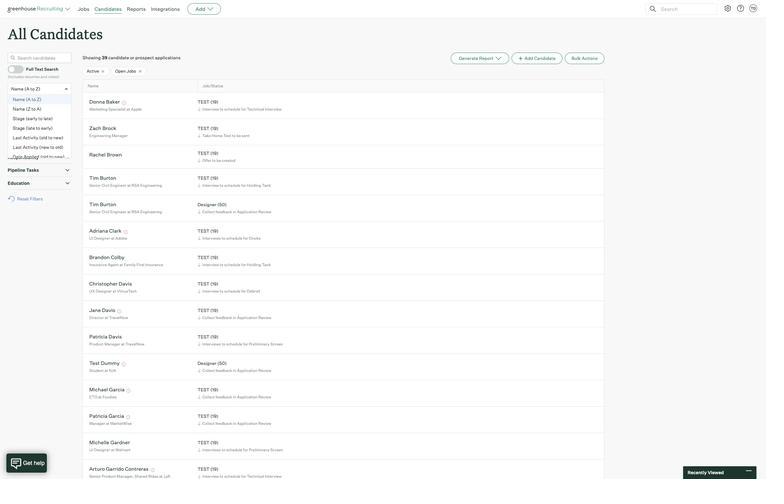 Task type: locate. For each thing, give the bounding box(es) containing it.
1 vertical spatial (old
[[40, 154, 48, 159]]

4 test from the top
[[198, 176, 210, 181]]

name (z to a) option
[[8, 104, 71, 114]]

family
[[124, 262, 136, 267]]

(a down resumes
[[25, 86, 29, 91]]

12 (19) from the top
[[210, 440, 218, 446]]

1 (19) from the top
[[210, 99, 218, 105]]

davis up director at travelnow at the left bottom of page
[[102, 307, 115, 314]]

davis up the virtuetech
[[119, 281, 132, 287]]

5 review from the top
[[258, 421, 271, 426]]

davis for patricia
[[109, 334, 122, 340]]

2 preliminary from the top
[[249, 448, 270, 452]]

1 interview to schedule for holding tank link from the top
[[197, 182, 272, 188]]

applied
[[23, 154, 39, 159]]

manager down patricia davis link on the left bottom
[[104, 342, 120, 347]]

greenhouse recruiting image
[[8, 5, 65, 13]]

donna baker has been in technical interview for more than 14 days image
[[121, 101, 127, 105]]

name inside option
[[13, 97, 25, 102]]

(19) for cto at foodies
[[210, 387, 218, 393]]

add inside add candidate link
[[525, 56, 533, 61]]

test inside test (19) interview to schedule for debrief
[[198, 281, 210, 287]]

4 collect feedback in application review link from the top
[[197, 394, 273, 400]]

1 horizontal spatial add
[[525, 56, 533, 61]]

2 horizontal spatial jobs
[[127, 69, 136, 74]]

name (a to z) option
[[11, 86, 40, 91], [8, 95, 71, 104]]

offer to be created link
[[197, 157, 237, 164]]

schedule for senior product manager, shared rides at lyft
[[224, 474, 240, 479]]

(19) inside test (19) interview to schedule for debrief
[[210, 281, 218, 287]]

0 vertical spatial interviews to schedule for preliminary screen link
[[197, 341, 285, 347]]

test up the student
[[89, 360, 100, 367]]

(50)
[[217, 202, 227, 207], [217, 361, 227, 366]]

z) up type
[[37, 97, 41, 102]]

stage down name (z to a)
[[13, 116, 25, 121]]

2 tank from the top
[[262, 262, 271, 267]]

interview inside test (19) interview to schedule for debrief
[[202, 289, 219, 294]]

new) up old)
[[53, 135, 63, 140]]

patricia down director
[[89, 334, 107, 340]]

interview to schedule for holding tank link up test (19) interview to schedule for debrief
[[197, 262, 272, 268]]

senior for designer (50)
[[89, 209, 101, 214]]

last for last activity (new to old)
[[13, 144, 22, 150]]

adriana clark has been in onsite for more than 21 days image
[[123, 230, 128, 234]]

0 vertical spatial burton
[[100, 175, 116, 181]]

tim
[[89, 175, 99, 181], [89, 201, 99, 208]]

td button
[[750, 4, 757, 12]]

2 test (19) interview to schedule for holding tank from the top
[[198, 255, 271, 267]]

name (a to z) option down resumes
[[11, 86, 40, 91]]

1 last from the top
[[13, 135, 22, 140]]

screen for michelle gardner
[[270, 448, 283, 452]]

2 vertical spatial senior
[[89, 474, 101, 479]]

2 ui from the top
[[89, 448, 93, 452]]

stage left the (late
[[13, 125, 25, 131]]

Search candidates field
[[8, 53, 71, 63]]

1 vertical spatial be
[[217, 158, 221, 163]]

2 (19) from the top
[[210, 126, 218, 131]]

2 test (19) collect feedback in application review from the top
[[198, 387, 271, 400]]

5 feedback from the top
[[216, 421, 232, 426]]

senior up adriana
[[89, 209, 101, 214]]

(19) for director at travelnow
[[210, 308, 218, 313]]

last up date
[[13, 144, 22, 150]]

1 senior from the top
[[89, 183, 101, 188]]

donna baker
[[89, 99, 120, 105]]

product down patricia davis link on the left bottom
[[89, 342, 104, 347]]

test inside test (19) offer to be created
[[198, 151, 210, 156]]

7 (19) from the top
[[210, 281, 218, 287]]

review for test dummy
[[258, 368, 271, 373]]

shared
[[135, 474, 147, 479]]

None field
[[8, 83, 14, 94]]

interview to schedule for holding tank link down created in the left of the page
[[197, 182, 272, 188]]

candidate
[[534, 56, 556, 61]]

manager at marketwise
[[89, 421, 132, 426]]

11 test from the top
[[198, 414, 210, 419]]

1 horizontal spatial be
[[237, 133, 241, 138]]

stage (late to early) option
[[8, 123, 71, 133]]

1 screen from the top
[[270, 342, 283, 347]]

test right the home
[[223, 133, 231, 138]]

davis inside christopher davis ux designer at virtuetech
[[119, 281, 132, 287]]

candidate
[[108, 55, 129, 60]]

davis for christopher
[[119, 281, 132, 287]]

1 vertical spatial interview to schedule for technical interview link
[[197, 473, 283, 479]]

be left created in the left of the page
[[217, 158, 221, 163]]

feedback for michael garcia
[[216, 395, 232, 400]]

1 vertical spatial screen
[[270, 448, 283, 452]]

name (a to z) down resumes
[[11, 86, 40, 91]]

8 (19) from the top
[[210, 308, 218, 313]]

5 test from the top
[[198, 228, 210, 234]]

0 vertical spatial civil
[[102, 183, 109, 188]]

schedule for ux designer at virtuetech
[[224, 289, 240, 294]]

5 collect feedback in application review link from the top
[[197, 421, 273, 427]]

1 activity from the top
[[23, 135, 38, 140]]

jobs link
[[78, 6, 89, 12]]

designer inside michelle gardner ui designer at walmart
[[94, 448, 110, 452]]

(19) inside test (19) take home test to be sent
[[210, 126, 218, 131]]

activity up applied
[[23, 144, 38, 150]]

to
[[30, 86, 35, 91], [32, 97, 36, 102], [31, 106, 36, 112], [220, 107, 223, 112], [38, 116, 43, 121], [36, 125, 40, 131], [232, 133, 236, 138], [48, 135, 52, 140], [50, 144, 54, 150], [49, 154, 53, 159], [212, 158, 216, 163], [220, 183, 223, 188], [222, 236, 225, 241], [220, 262, 223, 267], [220, 289, 223, 294], [222, 342, 225, 347], [222, 448, 225, 452], [220, 474, 223, 479]]

1 vertical spatial engineering
[[140, 183, 162, 188]]

(19) for ux designer at virtuetech
[[210, 281, 218, 287]]

0 vertical spatial product
[[89, 342, 104, 347]]

tim burton senior civil engineer at rsa engineering down brown
[[89, 175, 162, 188]]

manager for davis
[[104, 342, 120, 347]]

0 vertical spatial engineer
[[110, 183, 126, 188]]

engineer down brown
[[110, 183, 126, 188]]

2 senior from the top
[[89, 209, 101, 214]]

2 interview to schedule for holding tank link from the top
[[197, 262, 272, 268]]

new) down old)
[[54, 154, 64, 159]]

test for marketing specialist at apple
[[198, 99, 210, 105]]

manager for brock
[[112, 133, 128, 138]]

0 vertical spatial new)
[[53, 135, 63, 140]]

0 vertical spatial holding
[[247, 183, 261, 188]]

activity for (new
[[23, 144, 38, 150]]

0 vertical spatial tim burton link
[[89, 175, 116, 182]]

schedule for product manager at travelnow
[[226, 342, 242, 347]]

1 vertical spatial (a
[[26, 97, 31, 102]]

test dummy link
[[89, 360, 120, 367]]

manager down the brock
[[112, 133, 128, 138]]

engineer up the clark
[[110, 209, 126, 214]]

1 vertical spatial travelnow
[[125, 342, 145, 347]]

davis down director at travelnow at the left bottom of page
[[109, 334, 122, 340]]

(old
[[39, 135, 47, 140], [40, 154, 48, 159]]

z)
[[36, 86, 40, 91], [37, 97, 41, 102]]

0 vertical spatial test (19) interviews to schedule for preliminary screen
[[198, 334, 283, 347]]

2 vertical spatial interviews
[[202, 448, 221, 452]]

garcia for patricia garcia
[[109, 413, 124, 419]]

(19) inside test (19) offer to be created
[[210, 151, 218, 156]]

10 (19) from the top
[[210, 387, 218, 393]]

interviews for michelle gardner
[[202, 448, 221, 452]]

(old inside date applied (old to new) option
[[40, 154, 48, 159]]

created
[[222, 158, 236, 163]]

1 vertical spatial activity
[[23, 144, 38, 150]]

interview to schedule for holding tank link for colby
[[197, 262, 272, 268]]

patricia garcia
[[89, 413, 124, 419]]

0 horizontal spatial add
[[196, 6, 205, 12]]

last activity (new to old) option
[[8, 142, 71, 152]]

1 vertical spatial name (a to z) option
[[8, 95, 71, 104]]

travelnow up test dummy has been in application review for more than 5 days icon
[[125, 342, 145, 347]]

collect
[[202, 209, 215, 214], [202, 315, 215, 320], [202, 368, 215, 373], [202, 395, 215, 400], [202, 421, 215, 426]]

preliminary for patricia davis
[[249, 342, 270, 347]]

1 vertical spatial ui
[[89, 448, 93, 452]]

insurance down brandon
[[89, 262, 107, 267]]

tim for test
[[89, 175, 99, 181]]

1 vertical spatial tank
[[262, 262, 271, 267]]

2 interviews from the top
[[202, 342, 221, 347]]

holding for brandon colby
[[247, 262, 261, 267]]

0 vertical spatial stage
[[13, 116, 25, 121]]

1 horizontal spatial insurance
[[146, 262, 163, 267]]

travelnow down 'jane davis has been in application review for more than 5 days' icon
[[109, 315, 128, 320]]

jane
[[89, 307, 101, 314]]

3 in from the top
[[233, 368, 236, 373]]

to inside test (19) offer to be created
[[212, 158, 216, 163]]

1 test (19) interview to schedule for holding tank from the top
[[198, 176, 271, 188]]

sent
[[242, 133, 250, 138]]

7 test from the top
[[198, 281, 210, 287]]

notes)
[[48, 74, 59, 79]]

2 vertical spatial test (19) collect feedback in application review
[[198, 414, 271, 426]]

manager down patricia garcia link at the left of page
[[89, 421, 105, 426]]

civil for test (19)
[[102, 183, 109, 188]]

burton up the adriana clark
[[100, 201, 116, 208]]

(19)
[[210, 99, 218, 105], [210, 126, 218, 131], [210, 151, 218, 156], [210, 176, 218, 181], [210, 228, 218, 234], [210, 255, 218, 260], [210, 281, 218, 287], [210, 308, 218, 313], [210, 334, 218, 340], [210, 387, 218, 393], [210, 414, 218, 419], [210, 440, 218, 446], [210, 467, 218, 472]]

2 tim from the top
[[89, 201, 99, 208]]

tim burton link up the adriana clark
[[89, 201, 116, 209]]

1 vertical spatial manager
[[104, 342, 120, 347]]

jobs left candidates link
[[78, 6, 89, 12]]

0 vertical spatial interview to schedule for holding tank link
[[197, 182, 272, 188]]

for inside test (19) interviews to schedule for onsite
[[243, 236, 248, 241]]

1 vertical spatial civil
[[102, 209, 109, 214]]

1 vertical spatial stage
[[13, 125, 25, 131]]

test inside test (19) interviews to schedule for onsite
[[198, 228, 210, 234]]

0 vertical spatial screen
[[270, 342, 283, 347]]

civil up the adriana clark
[[102, 209, 109, 214]]

name down the (includes
[[11, 86, 24, 91]]

active
[[87, 69, 99, 74]]

0 vertical spatial tim
[[89, 175, 99, 181]]

2 civil from the top
[[102, 209, 109, 214]]

9 (19) from the top
[[210, 334, 218, 340]]

1 vertical spatial holding
[[247, 262, 261, 267]]

1 vertical spatial tim burton link
[[89, 201, 116, 209]]

civil down rachel brown link at the top left of the page
[[102, 183, 109, 188]]

in
[[233, 209, 236, 214], [233, 315, 236, 320], [233, 368, 236, 373], [233, 395, 236, 400], [233, 421, 236, 426]]

patricia garcia link
[[89, 413, 124, 420]]

test for manager at marketwise
[[198, 414, 210, 419]]

3 review from the top
[[258, 368, 271, 373]]

5 in from the top
[[233, 421, 236, 426]]

0 vertical spatial test (19) collect feedback in application review
[[198, 308, 271, 320]]

1 tim from the top
[[89, 175, 99, 181]]

1 engineer from the top
[[110, 183, 126, 188]]

1 vertical spatial add
[[525, 56, 533, 61]]

3 interviews from the top
[[202, 448, 221, 452]]

1 vertical spatial test (19) interview to schedule for technical interview
[[198, 467, 282, 479]]

name (a to z) option up a)
[[8, 95, 71, 104]]

application for michael garcia
[[237, 395, 258, 400]]

1 feedback from the top
[[216, 209, 232, 214]]

interviews for patricia davis
[[202, 342, 221, 347]]

integrations
[[151, 6, 180, 12]]

(new
[[39, 144, 49, 150]]

2 vertical spatial engineering
[[140, 209, 162, 214]]

1 civil from the top
[[102, 183, 109, 188]]

generate report
[[459, 56, 494, 61]]

3 test from the top
[[198, 151, 210, 156]]

add button
[[188, 3, 221, 15]]

4 feedback from the top
[[216, 395, 232, 400]]

be left sent
[[237, 133, 241, 138]]

0 vertical spatial tim burton senior civil engineer at rsa engineering
[[89, 175, 162, 188]]

civil for designer (50)
[[102, 209, 109, 214]]

2 (50) from the top
[[217, 361, 227, 366]]

name (a to z) up application type
[[13, 97, 41, 102]]

test dummy has been in application review for more than 5 days image
[[121, 363, 126, 367]]

candidates right "jobs" link
[[95, 6, 122, 12]]

1 vertical spatial interview to schedule for holding tank link
[[197, 262, 272, 268]]

collect feedback in application review link for test dummy
[[197, 368, 273, 374]]

collect for michael garcia
[[202, 395, 215, 400]]

0 vertical spatial z)
[[36, 86, 40, 91]]

0 vertical spatial rsa
[[132, 183, 139, 188]]

2 activity from the top
[[23, 144, 38, 150]]

13 test from the top
[[198, 467, 210, 472]]

(old inside last activity (old to new) option
[[39, 135, 47, 140]]

add for add
[[196, 6, 205, 12]]

0 vertical spatial davis
[[119, 281, 132, 287]]

resumes
[[25, 74, 40, 79]]

new) for date applied (old to new)
[[54, 154, 64, 159]]

tim burton senior civil engineer at rsa engineering up adriana clark has been in onsite for more than 21 days image
[[89, 201, 162, 214]]

schedule inside test (19) interviews to schedule for onsite
[[226, 236, 242, 241]]

bulk actions link
[[565, 53, 605, 64]]

(a up application type
[[26, 97, 31, 102]]

2 last from the top
[[13, 144, 22, 150]]

burton down rachel brown link at the top left of the page
[[100, 175, 116, 181]]

last down profile
[[13, 135, 22, 140]]

specialist
[[108, 107, 126, 112]]

(a
[[25, 86, 29, 91], [26, 97, 31, 102]]

new) inside last activity (old to new) option
[[53, 135, 63, 140]]

0 vertical spatial preliminary
[[249, 342, 270, 347]]

at
[[127, 107, 130, 112], [127, 183, 131, 188], [127, 209, 131, 214], [111, 236, 115, 241], [119, 262, 123, 267], [113, 289, 116, 294], [105, 315, 108, 320], [121, 342, 125, 347], [104, 368, 108, 373], [98, 395, 102, 400], [106, 421, 110, 426], [111, 448, 115, 452], [159, 474, 163, 479]]

manager inside patricia davis product manager at travelnow
[[104, 342, 120, 347]]

last
[[13, 135, 22, 140], [13, 144, 22, 150]]

test inside test (19) take home test to be sent
[[198, 126, 210, 131]]

for for senior civil engineer at rsa engineering
[[241, 183, 246, 188]]

brandon colby insurance agent at family first insurance
[[89, 254, 163, 267]]

date applied (old to new)
[[13, 154, 64, 159]]

0 vertical spatial test (19) interview to schedule for technical interview
[[198, 99, 282, 112]]

0 vertical spatial travelnow
[[109, 315, 128, 320]]

1 vertical spatial interviews to schedule for preliminary screen link
[[197, 447, 285, 453]]

test for ux designer at virtuetech
[[198, 281, 210, 287]]

4 collect from the top
[[202, 395, 215, 400]]

patricia
[[89, 334, 107, 340], [89, 413, 107, 419]]

senior down arturo at bottom
[[89, 474, 101, 479]]

list box
[[8, 95, 71, 162]]

9 test from the top
[[198, 334, 210, 340]]

job/status
[[202, 84, 223, 88]]

3 collect feedback in application review link from the top
[[197, 368, 273, 374]]

product
[[89, 342, 104, 347], [102, 474, 116, 479]]

tank for tim burton
[[262, 183, 271, 188]]

manager inside zach brock engineering manager
[[112, 133, 128, 138]]

collect feedback in application review link for jane davis
[[197, 315, 273, 321]]

2 review from the top
[[258, 315, 271, 320]]

feedback for test dummy
[[216, 368, 232, 373]]

at inside brandon colby insurance agent at family first insurance
[[119, 262, 123, 267]]

1 vertical spatial jobs
[[127, 69, 136, 74]]

(early
[[26, 116, 37, 121]]

2 interviews to schedule for preliminary screen link from the top
[[197, 447, 285, 453]]

burton
[[100, 175, 116, 181], [100, 201, 116, 208]]

for for ui designer at walmart
[[243, 448, 248, 452]]

schedule
[[224, 107, 240, 112], [224, 183, 240, 188], [226, 236, 242, 241], [224, 262, 240, 267], [224, 289, 240, 294], [226, 342, 242, 347], [226, 448, 242, 452], [224, 474, 240, 479]]

4 review from the top
[[258, 395, 271, 400]]

technical for arturo garrido contreras
[[247, 474, 264, 479]]

6 test from the top
[[198, 255, 210, 260]]

(19) for insurance agent at family first insurance
[[210, 255, 218, 260]]

0 horizontal spatial jobs
[[8, 116, 18, 121]]

1 (50) from the top
[[217, 202, 227, 207]]

2 engineer from the top
[[110, 209, 126, 214]]

3 collect from the top
[[202, 368, 215, 373]]

3 senior from the top
[[89, 474, 101, 479]]

schedule inside test (19) interview to schedule for debrief
[[224, 289, 240, 294]]

adriana
[[89, 228, 108, 234]]

test (19) interview to schedule for holding tank down created in the left of the page
[[198, 176, 271, 188]]

activity down details
[[23, 135, 38, 140]]

0 horizontal spatial insurance
[[89, 262, 107, 267]]

in for michael garcia
[[233, 395, 236, 400]]

schedule for marketing specialist at apple
[[224, 107, 240, 112]]

1 vertical spatial davis
[[102, 307, 115, 314]]

garrido
[[106, 466, 124, 472]]

2 vertical spatial manager
[[89, 421, 105, 426]]

pipeline tasks
[[8, 167, 39, 173]]

patricia for patricia davis product manager at travelnow
[[89, 334, 107, 340]]

3 feedback from the top
[[216, 368, 232, 373]]

test (19) interview to schedule for holding tank down the interviews to schedule for onsite link
[[198, 255, 271, 267]]

1 horizontal spatial jobs
[[78, 6, 89, 12]]

tim burton senior civil engineer at rsa engineering for designer
[[89, 201, 162, 214]]

(old up (new
[[39, 135, 47, 140]]

designer
[[198, 202, 216, 207], [94, 236, 110, 241], [96, 289, 112, 294], [198, 361, 216, 366], [94, 448, 110, 452]]

for
[[241, 107, 246, 112], [241, 183, 246, 188], [243, 236, 248, 241], [241, 262, 246, 267], [241, 289, 246, 294], [243, 342, 248, 347], [243, 448, 248, 452], [241, 474, 246, 479]]

2 rsa from the top
[[132, 209, 139, 214]]

tim down the rachel at the left top of page
[[89, 175, 99, 181]]

8 test from the top
[[198, 308, 210, 313]]

1 test (19) interviews to schedule for preliminary screen from the top
[[198, 334, 283, 347]]

1 vertical spatial senior
[[89, 209, 101, 214]]

0 vertical spatial test (19) interview to schedule for holding tank
[[198, 176, 271, 188]]

ui down michelle
[[89, 448, 93, 452]]

4 (19) from the top
[[210, 176, 218, 181]]

test (19) interview to schedule for technical interview for donna baker
[[198, 99, 282, 112]]

1 patricia from the top
[[89, 334, 107, 340]]

2 designer (50) collect feedback in application review from the top
[[198, 361, 271, 373]]

0 vertical spatial tank
[[262, 183, 271, 188]]

brandon colby link
[[89, 254, 124, 262]]

2 holding from the top
[[247, 262, 261, 267]]

0 vertical spatial (old
[[39, 135, 47, 140]]

for inside test (19) interview to schedule for debrief
[[241, 289, 246, 294]]

patricia inside patricia davis product manager at travelnow
[[89, 334, 107, 340]]

0 vertical spatial garcia
[[109, 387, 125, 393]]

1 burton from the top
[[100, 175, 116, 181]]

search
[[44, 67, 58, 72]]

0 vertical spatial interview to schedule for technical interview link
[[197, 106, 283, 112]]

burton for test
[[100, 175, 116, 181]]

full text search (includes resumes and notes)
[[8, 67, 59, 79]]

1 vertical spatial engineer
[[110, 209, 126, 214]]

zach brock engineering manager
[[89, 125, 128, 138]]

1 tim burton senior civil engineer at rsa engineering from the top
[[89, 175, 162, 188]]

0 vertical spatial jobs
[[78, 6, 89, 12]]

checkmark image
[[11, 67, 15, 71]]

1 horizontal spatial test
[[223, 133, 231, 138]]

(19) inside test (19) interviews to schedule for onsite
[[210, 228, 218, 234]]

10 test from the top
[[198, 387, 210, 393]]

interview for insurance agent at family first insurance
[[202, 262, 219, 267]]

0 vertical spatial test
[[223, 133, 231, 138]]

interviews inside test (19) interviews to schedule for onsite
[[202, 236, 221, 241]]

2 interview to schedule for technical interview link from the top
[[197, 473, 283, 479]]

activity for (old
[[23, 135, 38, 140]]

stage for stage (late to early)
[[13, 125, 25, 131]]

to inside option
[[31, 106, 36, 112]]

collect for patricia garcia
[[202, 421, 215, 426]]

all
[[8, 24, 27, 43]]

tank for brandon colby
[[262, 262, 271, 267]]

new) inside date applied (old to new) option
[[54, 154, 64, 159]]

1 vertical spatial test (19) collect feedback in application review
[[198, 387, 271, 400]]

2 stage from the top
[[13, 125, 25, 131]]

tim burton link for designer
[[89, 201, 116, 209]]

1 vertical spatial designer (50) collect feedback in application review
[[198, 361, 271, 373]]

0 vertical spatial add
[[196, 6, 205, 12]]

1 stage from the top
[[13, 116, 25, 121]]

designer inside christopher davis ux designer at virtuetech
[[96, 289, 112, 294]]

1 designer (50) collect feedback in application review from the top
[[198, 202, 271, 214]]

1 vertical spatial test
[[89, 360, 100, 367]]

6 (19) from the top
[[210, 255, 218, 260]]

jane davis has been in application review for more than 5 days image
[[116, 310, 122, 314]]

2 patricia from the top
[[89, 413, 107, 419]]

2 test (19) interviews to schedule for preliminary screen from the top
[[198, 440, 283, 452]]

0 vertical spatial designer (50) collect feedback in application review
[[198, 202, 271, 214]]

1 vertical spatial garcia
[[109, 413, 124, 419]]

1 test (19) collect feedback in application review from the top
[[198, 308, 271, 320]]

viewed
[[708, 470, 724, 476]]

product down "garrido"
[[102, 474, 116, 479]]

1 vertical spatial (50)
[[217, 361, 227, 366]]

candidates down "jobs" link
[[30, 24, 103, 43]]

1 vertical spatial test (19) interviews to schedule for preliminary screen
[[198, 440, 283, 452]]

2 test (19) interview to schedule for technical interview from the top
[[198, 467, 282, 479]]

1 vertical spatial tim
[[89, 201, 99, 208]]

2 vertical spatial davis
[[109, 334, 122, 340]]

name (z to a)
[[13, 106, 41, 112]]

rsa
[[132, 183, 139, 188], [132, 209, 139, 214]]

patricia up manager at marketwise
[[89, 413, 107, 419]]

add inside popup button
[[196, 6, 205, 12]]

1 vertical spatial interviews
[[202, 342, 221, 347]]

interviews to schedule for preliminary screen link for davis
[[197, 341, 285, 347]]

1 vertical spatial tim burton senior civil engineer at rsa engineering
[[89, 201, 162, 214]]

application for test dummy
[[237, 368, 258, 373]]

new) for last activity (old to new)
[[53, 135, 63, 140]]

1 test from the top
[[198, 99, 210, 105]]

at inside patricia davis product manager at travelnow
[[121, 342, 125, 347]]

collect for test dummy
[[202, 368, 215, 373]]

new)
[[53, 135, 63, 140], [54, 154, 64, 159]]

garcia up marketwise
[[109, 413, 124, 419]]

donna baker link
[[89, 99, 120, 106]]

review for michael garcia
[[258, 395, 271, 400]]

jobs right open at the top of the page
[[127, 69, 136, 74]]

interviews to schedule for preliminary screen link for gardner
[[197, 447, 285, 453]]

2 technical from the top
[[247, 474, 264, 479]]

text
[[34, 67, 43, 72]]

garcia
[[109, 387, 125, 393], [109, 413, 124, 419]]

1 holding from the top
[[247, 183, 261, 188]]

insurance right first
[[146, 262, 163, 267]]

1 tank from the top
[[262, 183, 271, 188]]

0 vertical spatial manager
[[112, 133, 128, 138]]

test for cto at foodies
[[198, 387, 210, 393]]

name down active
[[88, 84, 99, 88]]

2 test from the top
[[198, 126, 210, 131]]

1 interviews from the top
[[202, 236, 221, 241]]

3 (19) from the top
[[210, 151, 218, 156]]

0 vertical spatial senior
[[89, 183, 101, 188]]

0 vertical spatial activity
[[23, 135, 38, 140]]

jobs up profile
[[8, 116, 18, 121]]

tim burton link down rachel brown link at the top left of the page
[[89, 175, 116, 182]]

preliminary
[[249, 342, 270, 347], [249, 448, 270, 452]]

0 vertical spatial ui
[[89, 236, 93, 241]]

1 vertical spatial patricia
[[89, 413, 107, 419]]

offer
[[202, 158, 211, 163]]

colby
[[111, 254, 124, 261]]

2 collect from the top
[[202, 315, 215, 320]]

1 vertical spatial burton
[[100, 201, 116, 208]]

name left '(z'
[[13, 106, 25, 112]]

marketwise
[[110, 421, 132, 426]]

education
[[8, 180, 30, 186]]

1 vertical spatial last
[[13, 144, 22, 150]]

davis inside patricia davis product manager at travelnow
[[109, 334, 122, 340]]

interview for marketing specialist at apple
[[202, 107, 219, 112]]

engineer
[[110, 183, 126, 188], [110, 209, 126, 214]]

test (19) interview to schedule for technical interview
[[198, 99, 282, 112], [198, 467, 282, 479]]

test for ui designer at adobe
[[198, 228, 210, 234]]

tim up adriana
[[89, 201, 99, 208]]

1 tim burton link from the top
[[89, 175, 116, 182]]

0 vertical spatial be
[[237, 133, 241, 138]]

12 test from the top
[[198, 440, 210, 446]]

1 test (19) interview to schedule for technical interview from the top
[[198, 99, 282, 112]]

engineering inside zach brock engineering manager
[[89, 133, 111, 138]]

engineering
[[89, 133, 111, 138], [140, 183, 162, 188], [140, 209, 162, 214]]

virtuetech
[[117, 289, 137, 294]]

1 vertical spatial technical
[[247, 474, 264, 479]]

5 collect from the top
[[202, 421, 215, 426]]

garcia up foodies
[[109, 387, 125, 393]]

0 vertical spatial name (a to z)
[[11, 86, 40, 91]]

jobs
[[78, 6, 89, 12], [127, 69, 136, 74], [8, 116, 18, 121]]

arturo garrido contreras link
[[89, 466, 149, 473]]

name up application type
[[13, 97, 25, 102]]

adobe
[[115, 236, 127, 241]]

1 vertical spatial rsa
[[132, 209, 139, 214]]

candidate reports are now available! apply filters and select "view in app" element
[[451, 53, 509, 64]]

2 feedback from the top
[[216, 315, 232, 320]]

travelnow inside patricia davis product manager at travelnow
[[125, 342, 145, 347]]

0 horizontal spatial be
[[217, 158, 221, 163]]

senior down the rachel at the left top of page
[[89, 183, 101, 188]]

last activity (old to new) option
[[8, 133, 71, 142]]

2 tim burton link from the top
[[89, 201, 116, 209]]

(old down (new
[[40, 154, 48, 159]]

1 vertical spatial test (19) interview to schedule for holding tank
[[198, 255, 271, 267]]

0 vertical spatial technical
[[247, 107, 264, 112]]

z) down resumes
[[36, 86, 40, 91]]

senior product manager, shared rides at lyft
[[89, 474, 170, 479]]

2 burton from the top
[[100, 201, 116, 208]]

ui down adriana
[[89, 236, 93, 241]]

1 vertical spatial new)
[[54, 154, 64, 159]]

4 in from the top
[[233, 395, 236, 400]]

tim burton link
[[89, 175, 116, 182], [89, 201, 116, 209]]

11 (19) from the top
[[210, 414, 218, 419]]

1 rsa from the top
[[132, 183, 139, 188]]

name inside option
[[13, 106, 25, 112]]

dummy
[[101, 360, 120, 367]]



Task type: vqa. For each thing, say whether or not it's contained in the screenshot.
The X
no



Task type: describe. For each thing, give the bounding box(es) containing it.
patricia garcia has been in application review for more than 5 days image
[[125, 416, 131, 419]]

date applied (old to new) option
[[8, 152, 71, 162]]

for for ux designer at virtuetech
[[241, 289, 246, 294]]

a)
[[37, 106, 41, 112]]

student
[[89, 368, 104, 373]]

brock
[[102, 125, 116, 132]]

for for ui designer at adobe
[[243, 236, 248, 241]]

screen for patricia davis
[[270, 342, 283, 347]]

tim for designer
[[89, 201, 99, 208]]

or
[[130, 55, 134, 60]]

responsibility
[[8, 155, 39, 160]]

application type
[[8, 103, 44, 108]]

(19) for ui designer at walmart
[[210, 440, 218, 446]]

(50) for student at n/a
[[217, 361, 227, 366]]

be inside test (19) take home test to be sent
[[237, 133, 241, 138]]

showing 39 candidate or prospect applications
[[83, 55, 181, 60]]

at inside michelle gardner ui designer at walmart
[[111, 448, 115, 452]]

christopher davis link
[[89, 281, 132, 288]]

home
[[212, 133, 223, 138]]

foodies
[[102, 395, 117, 400]]

1 vertical spatial product
[[102, 474, 116, 479]]

collect feedback in application review link for michael garcia
[[197, 394, 273, 400]]

test (19) take home test to be sent
[[198, 126, 250, 138]]

filters
[[30, 196, 43, 202]]

integrations link
[[151, 6, 180, 12]]

name for name (z to a) option
[[13, 106, 25, 112]]

2 insurance from the left
[[146, 262, 163, 267]]

generate
[[459, 56, 478, 61]]

interview to schedule for debrief link
[[197, 288, 262, 294]]

Search text field
[[659, 4, 711, 14]]

interview to schedule for holding tank link for burton
[[197, 182, 272, 188]]

profile
[[8, 129, 22, 134]]

pipeline
[[8, 167, 25, 173]]

schedule for ui designer at adobe
[[226, 236, 242, 241]]

stage (early to late) option
[[8, 114, 71, 123]]

director at travelnow
[[89, 315, 128, 320]]

rsa for designer (50)
[[132, 209, 139, 214]]

to inside test (19) take home test to be sent
[[232, 133, 236, 138]]

stage (late to early)
[[13, 125, 53, 131]]

(19) for manager at marketwise
[[210, 414, 218, 419]]

in for patricia garcia
[[233, 421, 236, 426]]

open jobs
[[115, 69, 136, 74]]

late)
[[43, 116, 53, 121]]

engineer for designer (50)
[[110, 209, 126, 214]]

be inside test (19) offer to be created
[[217, 158, 221, 163]]

interviews to schedule for onsite link
[[197, 235, 262, 241]]

patricia davis product manager at travelnow
[[89, 334, 145, 347]]

michael garcia link
[[89, 387, 125, 394]]

michelle gardner link
[[89, 440, 130, 447]]

collect feedback in application review link for patricia garcia
[[197, 421, 273, 427]]

engineering for designer (50)
[[140, 209, 162, 214]]

test (19) collect feedback in application review for jane davis
[[198, 308, 271, 320]]

and
[[41, 74, 47, 79]]

type
[[34, 103, 44, 108]]

n/a
[[109, 368, 116, 373]]

open
[[115, 69, 126, 74]]

test (19) interview to schedule for technical interview for arturo garrido contreras
[[198, 467, 282, 479]]

last for last activity (old to new)
[[13, 135, 22, 140]]

contreras
[[125, 466, 149, 472]]

test for senior product manager, shared rides at lyft
[[198, 467, 210, 472]]

clark
[[109, 228, 122, 234]]

early)
[[41, 125, 53, 131]]

generate report button
[[451, 53, 509, 64]]

(19) for engineering manager
[[210, 126, 218, 131]]

reset filters
[[17, 196, 43, 202]]

date
[[13, 154, 23, 159]]

interview for ux designer at virtuetech
[[202, 289, 219, 294]]

collect for jane davis
[[202, 315, 215, 320]]

donna
[[89, 99, 105, 105]]

take
[[202, 133, 211, 138]]

brown
[[107, 152, 122, 158]]

zach brock link
[[89, 125, 116, 132]]

reports
[[127, 6, 146, 12]]

test for engineering manager
[[198, 126, 210, 131]]

adriana clark
[[89, 228, 122, 234]]

1 collect feedback in application review link from the top
[[197, 209, 273, 215]]

test (19) interviews to schedule for preliminary screen for gardner
[[198, 440, 283, 452]]

old)
[[55, 144, 63, 150]]

test (19) collect feedback in application review for patricia garcia
[[198, 414, 271, 426]]

name for bottommost name (a to z) option
[[13, 97, 25, 102]]

senior for test (19)
[[89, 183, 101, 188]]

director
[[89, 315, 104, 320]]

(a inside list box
[[26, 97, 31, 102]]

zach
[[89, 125, 101, 132]]

holding for tim burton
[[247, 183, 261, 188]]

(old for activity
[[39, 135, 47, 140]]

for for marketing specialist at apple
[[241, 107, 246, 112]]

(includes
[[8, 74, 24, 79]]

test for senior civil engineer at rsa engineering
[[198, 176, 210, 181]]

to inside test (19) interview to schedule for debrief
[[220, 289, 223, 294]]

1 vertical spatial candidates
[[30, 24, 103, 43]]

stage for stage (early to late)
[[13, 116, 25, 121]]

at inside christopher davis ux designer at virtuetech
[[113, 289, 116, 294]]

patricia for patricia garcia
[[89, 413, 107, 419]]

michael garcia has been in application review for more than 5 days image
[[126, 389, 131, 393]]

application for patricia garcia
[[237, 421, 258, 426]]

davis for jane
[[102, 307, 115, 314]]

1 insurance from the left
[[89, 262, 107, 267]]

reset filters button
[[8, 193, 46, 205]]

(late
[[26, 125, 35, 131]]

test inside test (19) take home test to be sent
[[223, 133, 231, 138]]

christopher
[[89, 281, 118, 287]]

last activity (old to new)
[[13, 135, 63, 140]]

ui designer at adobe
[[89, 236, 127, 241]]

arturo garrido contreras has been in technical interview for more than 14 days image
[[150, 469, 155, 472]]

ux
[[89, 289, 95, 294]]

in for test dummy
[[233, 368, 236, 373]]

designer (50) collect feedback in application review for student at n/a
[[198, 361, 271, 373]]

arturo garrido contreras
[[89, 466, 149, 472]]

jane davis
[[89, 307, 115, 314]]

michael garcia
[[89, 387, 125, 393]]

test for ui designer at walmart
[[198, 440, 210, 446]]

interview to schedule for technical interview link for arturo garrido contreras
[[197, 473, 283, 479]]

adriana clark link
[[89, 228, 122, 235]]

0 vertical spatial (a
[[25, 86, 29, 91]]

christopher davis ux designer at virtuetech
[[89, 281, 137, 294]]

for for insurance agent at family first insurance
[[241, 262, 246, 267]]

0 vertical spatial candidates
[[95, 6, 122, 12]]

burton for designer
[[100, 201, 116, 208]]

prospect
[[135, 55, 154, 60]]

test (19) interviews to schedule for preliminary screen for davis
[[198, 334, 283, 347]]

(19) for ui designer at adobe
[[210, 228, 218, 234]]

list box containing name (a to z)
[[8, 95, 71, 162]]

test (19) interview to schedule for holding tank for burton
[[198, 176, 271, 188]]

engineering for test (19)
[[140, 183, 162, 188]]

(19) for product manager at travelnow
[[210, 334, 218, 340]]

1 review from the top
[[258, 209, 271, 214]]

brandon
[[89, 254, 110, 261]]

product inside patricia davis product manager at travelnow
[[89, 342, 104, 347]]

review for jane davis
[[258, 315, 271, 320]]

(19) for senior civil engineer at rsa engineering
[[210, 176, 218, 181]]

test (19) interviews to schedule for onsite
[[198, 228, 261, 241]]

student at n/a
[[89, 368, 116, 373]]

interview for senior civil engineer at rsa engineering
[[202, 183, 219, 188]]

debrief
[[247, 289, 260, 294]]

1 in from the top
[[233, 209, 236, 214]]

to inside test (19) interviews to schedule for onsite
[[222, 236, 225, 241]]

0 vertical spatial name (a to z) option
[[11, 86, 40, 91]]

manager,
[[117, 474, 134, 479]]

profile details
[[8, 129, 38, 134]]

source
[[8, 142, 23, 147]]

for for product manager at travelnow
[[243, 342, 248, 347]]

cto
[[89, 395, 97, 400]]

test for product manager at travelnow
[[198, 334, 210, 340]]

td button
[[748, 3, 759, 13]]

1 ui from the top
[[89, 236, 93, 241]]

feedback for patricia garcia
[[216, 421, 232, 426]]

actions
[[582, 56, 598, 61]]

applications
[[155, 55, 181, 60]]

test (19) offer to be created
[[198, 151, 236, 163]]

onsite
[[249, 236, 261, 241]]

2 vertical spatial jobs
[[8, 116, 18, 121]]

(19) for senior product manager, shared rides at lyft
[[210, 467, 218, 472]]

1 collect from the top
[[202, 209, 215, 214]]

rachel brown
[[89, 152, 122, 158]]

in for jane davis
[[233, 315, 236, 320]]

ui inside michelle gardner ui designer at walmart
[[89, 448, 93, 452]]

add candidate link
[[512, 53, 562, 64]]

tim burton senior civil engineer at rsa engineering for test
[[89, 175, 162, 188]]

full
[[26, 67, 34, 72]]

stage (early to late)
[[13, 116, 53, 121]]

details
[[23, 129, 38, 134]]

(old for applied
[[40, 154, 48, 159]]

1 vertical spatial name (a to z)
[[13, 97, 41, 102]]

michelle gardner ui designer at walmart
[[89, 440, 131, 452]]

preliminary for michelle gardner
[[249, 448, 270, 452]]

name for top name (a to z) option
[[11, 86, 24, 91]]

for for senior product manager, shared rides at lyft
[[241, 474, 246, 479]]

garcia for michael garcia
[[109, 387, 125, 393]]

designer (50) collect feedback in application review for senior civil engineer at rsa engineering
[[198, 202, 271, 214]]

cto at foodies
[[89, 395, 117, 400]]

patricia davis link
[[89, 334, 122, 341]]

(z
[[26, 106, 30, 112]]

(19) for marketing specialist at apple
[[210, 99, 218, 105]]

schedule for ui designer at walmart
[[226, 448, 242, 452]]

rsa for test (19)
[[132, 183, 139, 188]]

last activity (new to old)
[[13, 144, 63, 150]]

schedule for insurance agent at family first insurance
[[224, 262, 240, 267]]

configure image
[[724, 4, 732, 12]]

michael
[[89, 387, 108, 393]]

1 vertical spatial z)
[[37, 97, 41, 102]]

baker
[[106, 99, 120, 105]]

0 horizontal spatial test
[[89, 360, 100, 367]]



